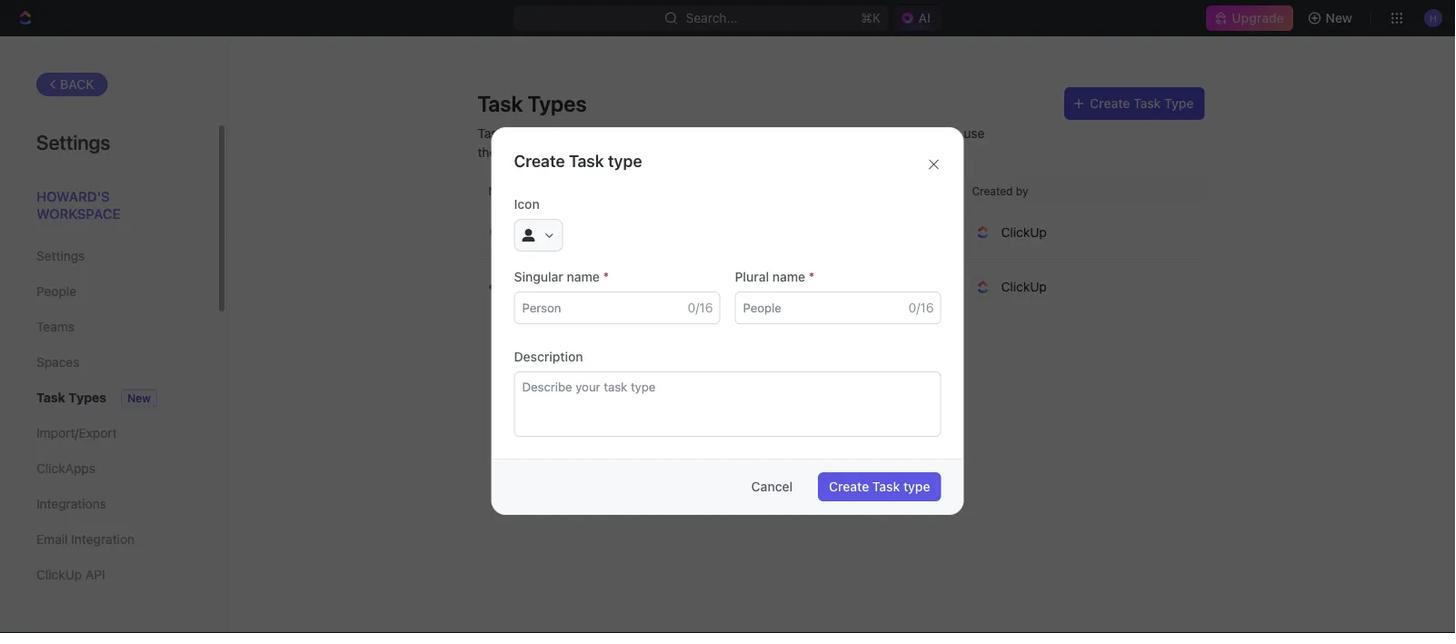 Task type: describe. For each thing, give the bounding box(es) containing it.
integration
[[71, 532, 135, 547]]

clickup api link
[[36, 560, 181, 591]]

0 vertical spatial create task type
[[514, 151, 642, 170]]

people,
[[703, 145, 747, 160]]

1 vertical spatial create
[[514, 151, 565, 170]]

icons
[[862, 125, 893, 140]]

create task type button
[[1065, 87, 1205, 120]]

type inside button
[[904, 480, 930, 495]]

and
[[837, 125, 859, 140]]

spaces
[[36, 355, 79, 370]]

teams
[[36, 320, 75, 335]]

* for plural name *
[[809, 270, 815, 285]]

2 tasks from the left
[[912, 125, 945, 140]]

clickup for milestone
[[1001, 280, 1047, 295]]

be
[[539, 125, 554, 140]]

tasks can be used for anything in clickup. customize names and icons of tasks to use them for things like epics, customers, people, invoices, 1on1s.
[[478, 125, 985, 160]]

clickapps link
[[36, 454, 181, 485]]

1 settings from the top
[[36, 130, 110, 154]]

email integration link
[[36, 525, 181, 555]]

1 horizontal spatial types
[[528, 91, 587, 116]]

people
[[36, 284, 76, 299]]

1 horizontal spatial task types
[[478, 91, 587, 116]]

customers,
[[632, 145, 700, 160]]

task inside the settings 'element'
[[36, 390, 65, 405]]

workspace
[[36, 206, 120, 222]]

integrations
[[36, 497, 106, 512]]

0 vertical spatial type
[[608, 151, 642, 170]]

import/export link
[[36, 418, 181, 449]]

use
[[964, 125, 985, 140]]

0/16 for singular name *
[[688, 300, 713, 315]]

1 vertical spatial for
[[511, 145, 527, 160]]

in
[[663, 125, 673, 140]]

used
[[557, 125, 586, 140]]

1 tasks from the left
[[478, 125, 511, 140]]

task (default)
[[518, 224, 593, 239]]

teams link
[[36, 312, 181, 343]]

1on1s.
[[805, 145, 841, 160]]

like
[[570, 145, 590, 160]]

upgrade link
[[1207, 5, 1293, 31]]

back
[[60, 77, 94, 92]]

to
[[949, 125, 960, 140]]

created by
[[972, 185, 1029, 197]]

create inside create task type button
[[829, 480, 869, 495]]

⌘k
[[861, 10, 881, 25]]

settings link
[[36, 241, 181, 272]]

Person field
[[514, 292, 720, 325]]

by
[[1016, 185, 1029, 197]]

import/export
[[36, 426, 117, 441]]

email
[[36, 532, 68, 547]]

people link
[[36, 276, 181, 307]]

singular
[[514, 270, 563, 285]]

names
[[795, 125, 833, 140]]

type
[[1165, 96, 1194, 111]]



Task type: vqa. For each thing, say whether or not it's contained in the screenshot.
rightmost the *
yes



Task type: locate. For each thing, give the bounding box(es) containing it.
1 vertical spatial clickup
[[1001, 280, 1047, 295]]

1 horizontal spatial new
[[1326, 10, 1353, 25]]

1 0/16 from the left
[[688, 300, 713, 315]]

for down can
[[511, 145, 527, 160]]

0 horizontal spatial type
[[608, 151, 642, 170]]

settings up people
[[36, 249, 85, 264]]

clickup
[[1001, 225, 1047, 240], [1001, 280, 1047, 295], [36, 568, 82, 583]]

1 horizontal spatial 0/16
[[909, 300, 934, 315]]

invoices,
[[750, 145, 802, 160]]

icon
[[514, 197, 540, 212]]

create task type button
[[818, 473, 941, 502]]

task types inside the settings 'element'
[[36, 390, 107, 405]]

*
[[603, 270, 609, 285], [809, 270, 815, 285]]

upgrade
[[1232, 10, 1284, 25]]

(default)
[[549, 226, 593, 239]]

0 horizontal spatial types
[[69, 390, 107, 405]]

of
[[897, 125, 909, 140]]

1 horizontal spatial tasks
[[912, 125, 945, 140]]

clickup api
[[36, 568, 105, 583]]

name for singular
[[567, 270, 600, 285]]

0 vertical spatial settings
[[36, 130, 110, 154]]

settings up howard's
[[36, 130, 110, 154]]

name for plural
[[772, 270, 806, 285]]

name
[[489, 185, 518, 197]]

1 horizontal spatial for
[[589, 125, 605, 140]]

name right singular
[[567, 270, 600, 285]]

create
[[1090, 96, 1130, 111], [514, 151, 565, 170], [829, 480, 869, 495]]

create inside create task type button
[[1090, 96, 1130, 111]]

2 settings from the top
[[36, 249, 85, 264]]

1 horizontal spatial *
[[809, 270, 815, 285]]

1 horizontal spatial create task type
[[829, 480, 930, 495]]

tasks
[[478, 125, 511, 140], [912, 125, 945, 140]]

things
[[531, 145, 567, 160]]

1 horizontal spatial create
[[829, 480, 869, 495]]

0 horizontal spatial *
[[603, 270, 609, 285]]

1 horizontal spatial name
[[772, 270, 806, 285]]

1 vertical spatial create task type
[[829, 480, 930, 495]]

tasks up them
[[478, 125, 511, 140]]

for
[[589, 125, 605, 140], [511, 145, 527, 160]]

* up person field
[[603, 270, 609, 285]]

milestone
[[518, 280, 576, 295]]

task types
[[478, 91, 587, 116], [36, 390, 107, 405]]

1 name from the left
[[567, 270, 600, 285]]

clickup inside the settings 'element'
[[36, 568, 82, 583]]

task
[[478, 91, 523, 116], [1134, 96, 1161, 111], [569, 151, 604, 170], [518, 224, 545, 239], [36, 390, 65, 405], [873, 480, 900, 495]]

can
[[514, 125, 535, 140]]

new inside button
[[1326, 10, 1353, 25]]

plural name *
[[735, 270, 815, 285]]

0 vertical spatial for
[[589, 125, 605, 140]]

howard's workspace
[[36, 188, 120, 222]]

clickup.
[[677, 125, 726, 140]]

type
[[608, 151, 642, 170], [904, 480, 930, 495]]

1 vertical spatial settings
[[36, 249, 85, 264]]

epics,
[[594, 145, 629, 160]]

2 horizontal spatial create
[[1090, 96, 1130, 111]]

spaces link
[[36, 347, 181, 378]]

search...
[[686, 10, 738, 25]]

plural
[[735, 270, 769, 285]]

customize
[[729, 125, 791, 140]]

description
[[514, 350, 583, 365]]

new inside the settings 'element'
[[127, 392, 151, 405]]

task types up can
[[478, 91, 587, 116]]

0 vertical spatial clickup
[[1001, 225, 1047, 240]]

howard's
[[36, 188, 110, 204]]

0 vertical spatial types
[[528, 91, 587, 116]]

name
[[567, 270, 600, 285], [772, 270, 806, 285]]

them
[[478, 145, 508, 160]]

1 horizontal spatial type
[[904, 480, 930, 495]]

create left type
[[1090, 96, 1130, 111]]

1 vertical spatial type
[[904, 480, 930, 495]]

create right cancel
[[829, 480, 869, 495]]

types up be at the top of page
[[528, 91, 587, 116]]

task types up "import/export"
[[36, 390, 107, 405]]

email integration
[[36, 532, 135, 547]]

anything
[[609, 125, 659, 140]]

integrations link
[[36, 489, 181, 520]]

0 vertical spatial new
[[1326, 10, 1353, 25]]

2 vertical spatial create
[[829, 480, 869, 495]]

1 * from the left
[[603, 270, 609, 285]]

new right upgrade
[[1326, 10, 1353, 25]]

settings element
[[0, 36, 227, 634]]

created
[[972, 185, 1013, 197]]

new
[[1326, 10, 1353, 25], [127, 392, 151, 405]]

Describe your task type text field
[[514, 372, 941, 437]]

* up people "field"
[[809, 270, 815, 285]]

0/16
[[688, 300, 713, 315], [909, 300, 934, 315]]

for up epics,
[[589, 125, 605, 140]]

0 horizontal spatial tasks
[[478, 125, 511, 140]]

api
[[85, 568, 105, 583]]

0 horizontal spatial task types
[[36, 390, 107, 405]]

0/16 for plural name *
[[909, 300, 934, 315]]

2 * from the left
[[809, 270, 815, 285]]

0 horizontal spatial for
[[511, 145, 527, 160]]

1 vertical spatial types
[[69, 390, 107, 405]]

new button
[[1300, 4, 1364, 33]]

settings
[[36, 130, 110, 154], [36, 249, 85, 264]]

new up import/export 'link'
[[127, 392, 151, 405]]

0 vertical spatial create
[[1090, 96, 1130, 111]]

back link
[[36, 73, 108, 96]]

* for singular name *
[[603, 270, 609, 285]]

2 0/16 from the left
[[909, 300, 934, 315]]

create down be at the top of page
[[514, 151, 565, 170]]

cancel
[[751, 480, 793, 495]]

0 horizontal spatial new
[[127, 392, 151, 405]]

1 vertical spatial task types
[[36, 390, 107, 405]]

2 vertical spatial clickup
[[36, 568, 82, 583]]

0 vertical spatial task types
[[478, 91, 587, 116]]

settings inside settings link
[[36, 249, 85, 264]]

clickapps
[[36, 461, 95, 476]]

0 horizontal spatial create
[[514, 151, 565, 170]]

create task type inside button
[[829, 480, 930, 495]]

create task type
[[514, 151, 642, 170], [829, 480, 930, 495]]

clickup for task
[[1001, 225, 1047, 240]]

tasks left to
[[912, 125, 945, 140]]

0 horizontal spatial 0/16
[[688, 300, 713, 315]]

name right plural
[[772, 270, 806, 285]]

create task type
[[1090, 96, 1194, 111]]

types inside the settings 'element'
[[69, 390, 107, 405]]

singular name *
[[514, 270, 609, 285]]

user large image
[[522, 229, 535, 242]]

People field
[[735, 292, 941, 325]]

1 vertical spatial new
[[127, 392, 151, 405]]

types up "import/export"
[[69, 390, 107, 405]]

0 horizontal spatial create task type
[[514, 151, 642, 170]]

types
[[528, 91, 587, 116], [69, 390, 107, 405]]

2 name from the left
[[772, 270, 806, 285]]

cancel button
[[741, 473, 804, 502]]

0 horizontal spatial name
[[567, 270, 600, 285]]



